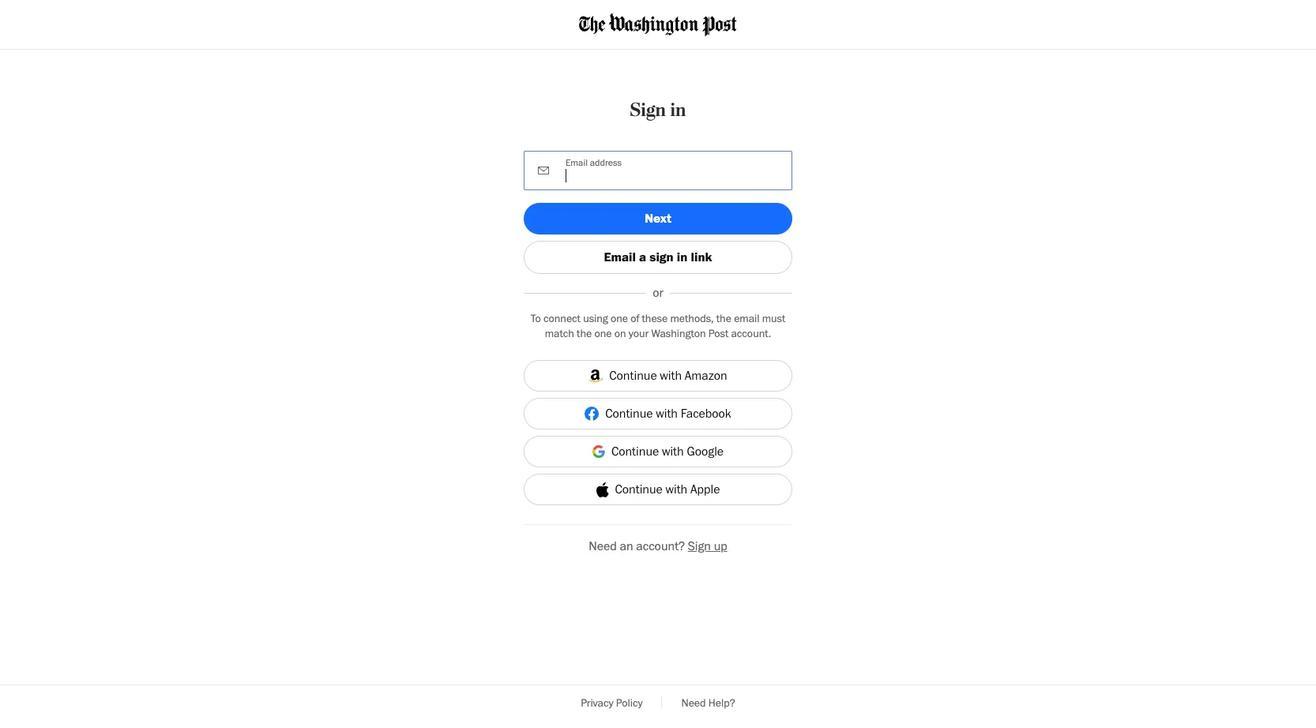 Task type: describe. For each thing, give the bounding box(es) containing it.
an
[[620, 539, 633, 554]]

methods,
[[670, 312, 714, 325]]

email
[[604, 250, 636, 265]]

on
[[614, 327, 626, 340]]

1 horizontal spatial sign
[[688, 539, 711, 554]]

your
[[629, 327, 649, 340]]

continue with apple button
[[524, 474, 792, 506]]

continue with google
[[611, 444, 724, 459]]

1 vertical spatial one
[[594, 327, 612, 340]]

account.
[[731, 327, 771, 340]]

need help? link
[[662, 689, 754, 717]]

facebook
[[681, 406, 731, 421]]

0 horizontal spatial sign
[[630, 99, 666, 122]]

continue with amazon
[[609, 368, 727, 384]]

continue for continue with apple
[[615, 482, 663, 497]]

or
[[653, 286, 664, 301]]

these
[[642, 312, 668, 325]]

apple
[[691, 482, 720, 497]]

need for need help?
[[681, 697, 706, 710]]

washington
[[651, 327, 706, 340]]

policy
[[616, 697, 643, 710]]

0 vertical spatial one
[[611, 312, 628, 325]]

next button
[[524, 203, 792, 235]]

privacy
[[581, 697, 614, 710]]

with for facebook
[[656, 406, 678, 421]]

email a sign in link
[[604, 250, 712, 265]]

continue with apple
[[615, 482, 720, 497]]

help?
[[709, 697, 735, 710]]

link
[[691, 250, 712, 265]]

continue for continue with facebook
[[605, 406, 653, 421]]

continue for continue with amazon
[[609, 368, 657, 384]]

a
[[639, 250, 646, 265]]

need for need an account? sign up
[[589, 539, 617, 554]]

in inside button
[[677, 250, 688, 265]]

continue for continue with google
[[611, 444, 659, 459]]

1 horizontal spatial the
[[716, 312, 732, 325]]



Task type: vqa. For each thing, say whether or not it's contained in the screenshot.
To connect using one of these methods, the email must match the one on your Washington Post account.
yes



Task type: locate. For each thing, give the bounding box(es) containing it.
one up on
[[611, 312, 628, 325]]

sign up "email address" email field
[[630, 99, 666, 122]]

with for apple
[[666, 482, 688, 497]]

one down using on the left
[[594, 327, 612, 340]]

sign up link
[[688, 539, 727, 554]]

sign
[[650, 250, 674, 265]]

sign in
[[630, 99, 686, 122]]

in left link
[[677, 250, 688, 265]]

with for amazon
[[660, 368, 682, 384]]

with for google
[[662, 444, 684, 459]]

washington post logo image
[[579, 13, 737, 36]]

1 vertical spatial the
[[577, 327, 592, 340]]

privacy policy
[[581, 697, 643, 710]]

continue with facebook
[[605, 406, 731, 421]]

must
[[762, 312, 786, 325]]

with left amazon
[[660, 368, 682, 384]]

continue down continue with google button
[[615, 482, 663, 497]]

of
[[631, 312, 639, 325]]

1 vertical spatial sign
[[688, 539, 711, 554]]

up
[[714, 539, 727, 554]]

0 horizontal spatial need
[[589, 539, 617, 554]]

to connect using one of these methods, the email must match the one on your washington post account.
[[531, 312, 786, 340]]

the up post on the top of page
[[716, 312, 732, 325]]

to
[[531, 312, 541, 325]]

with inside "button"
[[660, 368, 682, 384]]

0 vertical spatial sign
[[630, 99, 666, 122]]

0 horizontal spatial the
[[577, 327, 592, 340]]

continue
[[609, 368, 657, 384], [605, 406, 653, 421], [611, 444, 659, 459], [615, 482, 663, 497]]

sign left up
[[688, 539, 711, 554]]

amazon
[[685, 368, 727, 384]]

the
[[716, 312, 732, 325], [577, 327, 592, 340]]

continue inside "button"
[[609, 368, 657, 384]]

need left an
[[589, 539, 617, 554]]

continue with google button
[[524, 436, 792, 468]]

continue down continue with facebook button
[[611, 444, 659, 459]]

in up "email address" email field
[[670, 99, 686, 122]]

need inside 'link'
[[681, 697, 706, 710]]

next
[[645, 211, 671, 226]]

with up continue with google
[[656, 406, 678, 421]]

1 vertical spatial need
[[681, 697, 706, 710]]

sign
[[630, 99, 666, 122], [688, 539, 711, 554]]

need
[[589, 539, 617, 554], [681, 697, 706, 710]]

using
[[583, 312, 608, 325]]

need left help?
[[681, 697, 706, 710]]

connect
[[544, 312, 581, 325]]

google
[[687, 444, 724, 459]]

the down using on the left
[[577, 327, 592, 340]]

in
[[670, 99, 686, 122], [677, 250, 688, 265]]

email
[[734, 312, 760, 325]]

1 horizontal spatial need
[[681, 697, 706, 710]]

with left apple
[[666, 482, 688, 497]]

0 vertical spatial need
[[589, 539, 617, 554]]

continue down the 'continue with amazon' "button"
[[605, 406, 653, 421]]

need help?
[[681, 697, 735, 710]]

post
[[709, 327, 729, 340]]

account?
[[636, 539, 685, 554]]

with
[[660, 368, 682, 384], [656, 406, 678, 421], [662, 444, 684, 459], [666, 482, 688, 497]]

Email address email field
[[559, 152, 792, 190]]

continue down your
[[609, 368, 657, 384]]

email a sign in link button
[[524, 241, 792, 274]]

washington post logo link
[[579, 13, 737, 36]]

continue with facebook button
[[524, 399, 792, 430]]

with left google
[[662, 444, 684, 459]]

0 vertical spatial the
[[716, 312, 732, 325]]

continue with amazon button
[[524, 361, 792, 392]]

0 vertical spatial in
[[670, 99, 686, 122]]

need an account? sign up
[[589, 539, 727, 554]]

one
[[611, 312, 628, 325], [594, 327, 612, 340]]

match
[[545, 327, 574, 340]]

1 vertical spatial in
[[677, 250, 688, 265]]

privacy policy link
[[562, 689, 662, 717]]



